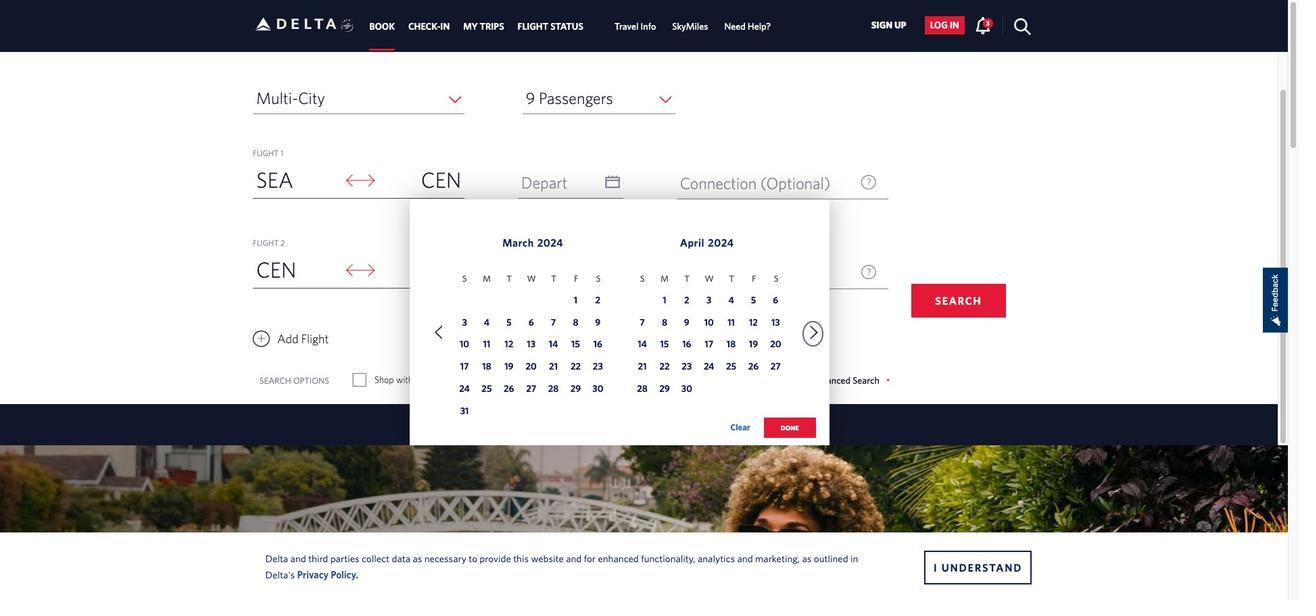 Task type: vqa. For each thing, say whether or not it's contained in the screenshot.
Personal Entertainment image
no



Task type: describe. For each thing, give the bounding box(es) containing it.
24 for the right "24" link
[[704, 361, 714, 372]]

f for march 2024
[[574, 274, 578, 284]]

8 for first 8 link from the right
[[662, 317, 667, 328]]

1 horizontal spatial 4 link
[[722, 293, 740, 310]]

26 for the rightmost 26 link
[[748, 361, 759, 372]]

log in
[[930, 20, 959, 31]]

privacy
[[297, 569, 329, 580]]

0 vertical spatial 6
[[773, 295, 778, 305]]

14 for second 14 link from right
[[549, 339, 558, 350]]

clear button
[[730, 418, 750, 438]]

for
[[584, 553, 596, 564]]

in
[[440, 21, 450, 32]]

clear
[[730, 423, 750, 433]]

0 vertical spatial 18 link
[[722, 337, 740, 355]]

5 for bottommost 5 link
[[506, 317, 512, 328]]

0 vertical spatial 12 link
[[745, 315, 762, 332]]

sea
[[256, 167, 293, 192]]

14 for first 14 link from the right
[[638, 339, 647, 350]]

21 for 1st 21 link from right
[[638, 361, 647, 372]]

delta
[[265, 553, 288, 564]]

2 28 link from the left
[[634, 381, 651, 399]]

2 22 link from the left
[[656, 359, 673, 377]]

Refundable Fares checkbox
[[474, 373, 486, 387]]

necessary
[[424, 553, 466, 564]]

9 passengers
[[526, 89, 613, 107]]

multi-
[[256, 89, 298, 107]]

advanced search link
[[811, 375, 890, 386]]

depart button
[[518, 167, 624, 198]]

0 vertical spatial 20 link
[[767, 337, 784, 355]]

w for april
[[705, 274, 714, 284]]

skyteam image
[[341, 5, 354, 47]]

1 7 from the left
[[551, 317, 556, 328]]

0 vertical spatial 25 link
[[722, 359, 740, 377]]

4 s from the left
[[774, 274, 779, 284]]

1 horizontal spatial 17 link
[[700, 337, 718, 355]]

book tab panel
[[0, 47, 1278, 452]]

1 horizontal spatial 3
[[707, 295, 712, 305]]

shop with miles
[[374, 375, 437, 385]]

(optional) for to
[[760, 264, 831, 283]]

march 2024
[[502, 237, 563, 249]]

2 and from the left
[[566, 553, 582, 564]]

2 21 link from the left
[[634, 359, 651, 377]]

skymiles
[[672, 21, 708, 32]]

m for april
[[661, 274, 669, 284]]

1 and from the left
[[290, 553, 306, 564]]

flight status
[[518, 21, 583, 32]]

check-in link
[[408, 14, 450, 39]]

31
[[460, 406, 469, 416]]

website
[[531, 553, 564, 564]]

sign up
[[871, 20, 906, 31]]

multi-city
[[256, 89, 325, 107]]

provide
[[480, 553, 511, 564]]

in inside button
[[950, 20, 959, 31]]

3 t from the left
[[684, 274, 690, 284]]

0 vertical spatial 6 link
[[767, 293, 784, 310]]

1 vertical spatial 25
[[482, 383, 492, 394]]

1 29 link from the left
[[567, 381, 584, 399]]

1 21 link from the left
[[545, 359, 562, 377]]

log
[[930, 20, 948, 31]]

0 vertical spatial 3 link
[[975, 16, 993, 34]]

13 for bottommost 13 link
[[527, 339, 536, 350]]

2 23 from the left
[[682, 361, 692, 372]]

0 vertical spatial 19 link
[[745, 337, 762, 355]]

1 vertical spatial 12 link
[[500, 337, 518, 355]]

i understand button
[[924, 551, 1032, 584]]

0 horizontal spatial 17 link
[[456, 359, 473, 377]]

delta air lines image
[[255, 3, 336, 45]]

1 horizontal spatial 18
[[727, 339, 736, 350]]

2 16 from the left
[[682, 339, 691, 350]]

add flight button
[[253, 329, 329, 350]]

1 for april
[[663, 295, 666, 305]]

connection (optional) link for to
[[677, 258, 888, 289]]

log in button
[[925, 16, 965, 34]]

0 horizontal spatial 1
[[281, 148, 283, 158]]

march
[[502, 237, 534, 249]]

book link
[[369, 14, 395, 39]]

1 vertical spatial 11
[[483, 339, 490, 350]]

i
[[934, 561, 938, 574]]

fares
[[540, 375, 561, 385]]

to
[[469, 553, 477, 564]]

0 vertical spatial 17
[[705, 339, 713, 350]]

sea link
[[253, 163, 341, 198]]

1 horizontal spatial 24 link
[[700, 359, 718, 377]]

9 for second 9 link from the left
[[684, 317, 689, 328]]

april
[[680, 237, 705, 249]]

delta's
[[265, 569, 295, 580]]

skymiles link
[[672, 14, 708, 39]]

status
[[550, 21, 583, 32]]

1 16 from the left
[[593, 339, 602, 350]]

travel
[[614, 21, 639, 32]]

to
[[440, 257, 461, 282]]

22 for first 22 link from right
[[659, 361, 670, 372]]

refundable fares
[[495, 375, 561, 385]]

1 vertical spatial 25 link
[[478, 381, 496, 399]]

flight 2
[[253, 238, 285, 247]]

0 vertical spatial cen
[[421, 167, 461, 192]]

2 vertical spatial 3 link
[[456, 315, 473, 332]]

1 link for april 2024
[[656, 293, 673, 310]]

1 horizontal spatial 20
[[770, 339, 781, 350]]

flight for cen
[[253, 238, 279, 247]]

2 28 from the left
[[637, 383, 648, 394]]

flight inside "button"
[[301, 332, 329, 346]]

sign up link
[[866, 16, 912, 34]]

sign
[[871, 20, 892, 31]]

in inside delta and third parties collect data as necessary to provide this website and for enhanced functionality, analytics and marketing, as outlined in delta's
[[851, 553, 858, 564]]

check-in
[[408, 21, 450, 32]]

2024 for march 2024
[[537, 237, 563, 249]]

outlined
[[814, 553, 848, 564]]

1 horizontal spatial 27
[[771, 361, 781, 372]]

trips
[[480, 21, 504, 32]]

0 horizontal spatial 3
[[462, 317, 467, 328]]

9 for 1st 9 link from left
[[595, 317, 601, 328]]

1 horizontal spatial 12
[[749, 317, 758, 328]]

2 t from the left
[[551, 274, 556, 284]]

(optional) for cen
[[760, 174, 831, 193]]

31 link
[[456, 404, 473, 421]]

1 vertical spatial 17
[[460, 361, 469, 372]]

​
[[460, 374, 463, 385]]

2 30 from the left
[[681, 383, 692, 394]]

city
[[298, 89, 325, 107]]

enhanced
[[598, 553, 639, 564]]

i understand
[[934, 561, 1022, 574]]

1 30 link from the left
[[589, 381, 607, 399]]

0 horizontal spatial 2
[[281, 238, 285, 247]]

1 23 link from the left
[[589, 359, 607, 377]]

2 for april
[[684, 295, 689, 305]]

10 for the bottom the 10 link
[[460, 339, 469, 350]]

my trips
[[463, 21, 504, 32]]

need help?
[[724, 21, 771, 32]]

0 horizontal spatial 4 link
[[478, 315, 496, 332]]

2 16 link from the left
[[678, 337, 696, 355]]

0 horizontal spatial 11 link
[[478, 337, 496, 355]]

advanced
[[811, 375, 851, 386]]

marketing,
[[755, 553, 800, 564]]

1 s from the left
[[462, 274, 467, 284]]

0 horizontal spatial 27
[[526, 383, 536, 394]]

delta and third parties collect data as necessary to provide this website and for enhanced functionality, analytics and marketing, as outlined in delta's
[[265, 553, 858, 580]]

my trips link
[[463, 14, 504, 39]]

privacy policy. link
[[297, 569, 358, 580]]

1 vertical spatial 19 link
[[500, 359, 518, 377]]

add
[[277, 332, 298, 346]]

understand
[[942, 561, 1022, 574]]

2 7 link from the left
[[634, 315, 651, 332]]

add flight
[[277, 332, 329, 346]]

0 horizontal spatial 18 link
[[478, 359, 496, 377]]

miles
[[415, 375, 437, 385]]

2 as from the left
[[802, 553, 812, 564]]

0 vertical spatial 10 link
[[700, 315, 718, 332]]

1 28 link from the left
[[545, 381, 562, 399]]

book
[[369, 21, 395, 32]]

done button
[[764, 418, 816, 438]]

2 s from the left
[[596, 274, 601, 284]]

need help? link
[[724, 14, 771, 39]]

1 link for march 2024
[[567, 293, 584, 310]]

done
[[781, 424, 799, 432]]

Shop with Miles checkbox
[[353, 373, 366, 387]]

0 horizontal spatial 12
[[505, 339, 513, 350]]

depart
[[521, 173, 567, 192]]

2 23 link from the left
[[678, 359, 696, 377]]

options
[[293, 376, 329, 386]]

1 horizontal spatial 25
[[726, 361, 736, 372]]

1 vertical spatial 24 link
[[456, 381, 473, 399]]

0 horizontal spatial 6 link
[[522, 315, 540, 332]]

1 horizontal spatial 26 link
[[745, 359, 762, 377]]

search button
[[911, 284, 1006, 318]]

third
[[308, 553, 328, 564]]

flight status link
[[518, 14, 583, 39]]

april 2024
[[680, 237, 734, 249]]

1 vertical spatial 27 link
[[522, 381, 540, 399]]

1 9 link from the left
[[589, 315, 607, 332]]

flight 1
[[253, 148, 283, 158]]

1 vertical spatial 3 link
[[700, 293, 718, 310]]

this
[[513, 553, 529, 564]]

1 vertical spatial 19
[[504, 361, 513, 372]]

up
[[894, 20, 906, 31]]

24 for bottom "24" link
[[459, 383, 470, 394]]

0 vertical spatial 11
[[728, 317, 735, 328]]

policy.
[[331, 569, 358, 580]]



Task type: locate. For each thing, give the bounding box(es) containing it.
0 horizontal spatial m
[[483, 274, 491, 284]]

0 horizontal spatial and
[[290, 553, 306, 564]]

1 horizontal spatial 29
[[659, 383, 670, 394]]

1 8 from the left
[[573, 317, 578, 328]]

7 link
[[545, 315, 562, 332], [634, 315, 651, 332]]

13 for the topmost 13 link
[[771, 317, 780, 328]]

14 link
[[545, 337, 562, 355], [634, 337, 651, 355]]

8 for 2nd 8 link from right
[[573, 317, 578, 328]]

in
[[950, 20, 959, 31], [851, 553, 858, 564]]

26 link up clear
[[745, 359, 762, 377]]

check-
[[408, 21, 440, 32]]

connection (optional)
[[680, 174, 831, 193], [680, 264, 831, 283]]

2 connection from the top
[[680, 264, 757, 283]]

2 29 link from the left
[[656, 381, 673, 399]]

travel info link
[[614, 14, 656, 39]]

2 link for april 2024
[[678, 293, 696, 310]]

0 horizontal spatial 22
[[571, 361, 581, 372]]

0 vertical spatial 3
[[986, 19, 990, 27]]

w for march
[[527, 274, 536, 284]]

1 vertical spatial 20
[[526, 361, 537, 372]]

24 link
[[700, 359, 718, 377], [456, 381, 473, 399]]

to link
[[376, 253, 465, 288]]

1 16 link from the left
[[589, 337, 607, 355]]

2 8 from the left
[[662, 317, 667, 328]]

20
[[770, 339, 781, 350], [526, 361, 537, 372]]

connection for cen
[[680, 174, 757, 193]]

(optional)
[[760, 174, 831, 193], [760, 264, 831, 283]]

10 for the 10 link to the top
[[704, 317, 714, 328]]

tab list
[[363, 0, 779, 51]]

1 horizontal spatial 13
[[771, 317, 780, 328]]

6 link
[[767, 293, 784, 310], [522, 315, 540, 332]]

1 horizontal spatial 25 link
[[722, 359, 740, 377]]

1 1 link from the left
[[567, 293, 584, 310]]

27 up the done
[[771, 361, 781, 372]]

connection down april 2024 on the top of page
[[680, 264, 757, 283]]

0 horizontal spatial 26 link
[[500, 381, 518, 399]]

26 right 'refundable fares' option
[[504, 383, 514, 394]]

travel info
[[614, 21, 656, 32]]

2 (optional) from the top
[[760, 264, 831, 283]]

3 link down to
[[456, 315, 473, 332]]

0 horizontal spatial 30 link
[[589, 381, 607, 399]]

search options
[[259, 376, 329, 386]]

1 m from the left
[[483, 274, 491, 284]]

3 and from the left
[[737, 553, 753, 564]]

1 28 from the left
[[548, 383, 559, 394]]

as left outlined
[[802, 553, 812, 564]]

27 link left fares
[[522, 381, 540, 399]]

0 vertical spatial 4 link
[[722, 293, 740, 310]]

1 horizontal spatial 28 link
[[634, 381, 651, 399]]

26
[[748, 361, 759, 372], [504, 383, 514, 394]]

2 29 from the left
[[659, 383, 670, 394]]

2024
[[537, 237, 563, 249], [708, 237, 734, 249]]

flight right add
[[301, 332, 329, 346]]

1 horizontal spatial 6 link
[[767, 293, 784, 310]]

1 connection from the top
[[680, 174, 757, 193]]

18 link
[[722, 337, 740, 355], [478, 359, 496, 377]]

1 14 link from the left
[[545, 337, 562, 355]]

passengers
[[539, 89, 613, 107]]

27 link
[[767, 359, 784, 377], [522, 381, 540, 399]]

25 up clear
[[726, 361, 736, 372]]

1 horizontal spatial 12 link
[[745, 315, 762, 332]]

1 21 from the left
[[549, 361, 558, 372]]

24
[[704, 361, 714, 372], [459, 383, 470, 394]]

s
[[462, 274, 467, 284], [596, 274, 601, 284], [640, 274, 645, 284], [774, 274, 779, 284]]

flight
[[253, 148, 279, 158], [253, 238, 279, 247], [301, 332, 329, 346]]

2 2 link from the left
[[678, 293, 696, 310]]

1 horizontal spatial 1 link
[[656, 293, 673, 310]]

29
[[570, 383, 581, 394], [659, 383, 670, 394]]

3 link
[[975, 16, 993, 34], [700, 293, 718, 310], [456, 315, 473, 332]]

t down march 2024
[[551, 274, 556, 284]]

1 f from the left
[[574, 274, 578, 284]]

2 1 link from the left
[[656, 293, 673, 310]]

0 vertical spatial search
[[935, 295, 982, 307]]

3 link right log in
[[975, 16, 993, 34]]

4 t from the left
[[729, 274, 734, 284]]

0 vertical spatial in
[[950, 20, 959, 31]]

1 vertical spatial 10
[[460, 339, 469, 350]]

0 horizontal spatial 14
[[549, 339, 558, 350]]

connection (optional) link for cen
[[677, 168, 888, 199]]

0 vertical spatial 19
[[749, 339, 758, 350]]

0 vertical spatial 25
[[726, 361, 736, 372]]

0 horizontal spatial 25
[[482, 383, 492, 394]]

search for search options
[[259, 376, 291, 386]]

1 horizontal spatial 23 link
[[678, 359, 696, 377]]

21
[[549, 361, 558, 372], [638, 361, 647, 372]]

1 2024 from the left
[[537, 237, 563, 249]]

1 horizontal spatial search
[[935, 295, 982, 307]]

1 15 link from the left
[[567, 337, 584, 355]]

5 link
[[745, 293, 762, 310], [500, 315, 518, 332]]

9 link
[[589, 315, 607, 332], [678, 315, 696, 332]]

info
[[641, 21, 656, 32]]

3 up ​
[[462, 317, 467, 328]]

0 vertical spatial 5 link
[[745, 293, 762, 310]]

27 link left advanced
[[767, 359, 784, 377]]

2 9 link from the left
[[678, 315, 696, 332]]

shop
[[374, 375, 394, 385]]

0 horizontal spatial 18
[[482, 361, 491, 372]]

1 horizontal spatial 29 link
[[656, 381, 673, 399]]

connection for to
[[680, 264, 757, 283]]

help?
[[748, 21, 771, 32]]

8 link
[[567, 315, 584, 332], [656, 315, 673, 332]]

4 link up 'refundable fares' option
[[478, 315, 496, 332]]

30 link
[[589, 381, 607, 399], [678, 381, 696, 399]]

1 w from the left
[[527, 274, 536, 284]]

0 horizontal spatial 22 link
[[567, 359, 584, 377]]

0 horizontal spatial f
[[574, 274, 578, 284]]

1 23 from the left
[[593, 361, 603, 372]]

1 horizontal spatial 8 link
[[656, 315, 673, 332]]

and left third on the bottom left
[[290, 553, 306, 564]]

my
[[463, 21, 478, 32]]

0 horizontal spatial 23
[[593, 361, 603, 372]]

2024 right april
[[708, 237, 734, 249]]

flight down sea
[[253, 238, 279, 247]]

4 up 'refundable fares' option
[[484, 317, 490, 328]]

23
[[593, 361, 603, 372], [682, 361, 692, 372]]

w down april 2024 on the top of page
[[705, 274, 714, 284]]

4 down april 2024 on the top of page
[[728, 295, 734, 305]]

25 link
[[722, 359, 740, 377], [478, 381, 496, 399]]

2 vertical spatial 3
[[462, 317, 467, 328]]

25 right ​
[[482, 383, 492, 394]]

1 22 link from the left
[[567, 359, 584, 377]]

1 horizontal spatial 2 link
[[678, 293, 696, 310]]

2
[[281, 238, 285, 247], [595, 295, 600, 305], [684, 295, 689, 305]]

2 connection (optional) from the top
[[680, 264, 831, 283]]

m
[[483, 274, 491, 284], [661, 274, 669, 284]]

w down march 2024
[[527, 274, 536, 284]]

advanced search
[[811, 375, 880, 386]]

27
[[771, 361, 781, 372], [526, 383, 536, 394]]

need
[[724, 21, 746, 32]]

privacy policy.
[[297, 569, 358, 580]]

1 horizontal spatial 20 link
[[767, 337, 784, 355]]

0 horizontal spatial 28
[[548, 383, 559, 394]]

22
[[571, 361, 581, 372], [659, 361, 670, 372]]

and right the analytics
[[737, 553, 753, 564]]

1 vertical spatial 10 link
[[456, 337, 473, 355]]

0 horizontal spatial 5 link
[[500, 315, 518, 332]]

0 horizontal spatial 20
[[526, 361, 537, 372]]

functionality,
[[641, 553, 695, 564]]

2024 right "march"
[[537, 237, 563, 249]]

t
[[507, 274, 512, 284], [551, 274, 556, 284], [684, 274, 690, 284], [729, 274, 734, 284]]

0 vertical spatial 10
[[704, 317, 714, 328]]

tab list containing book
[[363, 0, 779, 51]]

3 s from the left
[[640, 274, 645, 284]]

9
[[526, 89, 535, 107], [595, 317, 601, 328], [684, 317, 689, 328]]

26 link
[[745, 359, 762, 377], [500, 381, 518, 399]]

2 14 from the left
[[638, 339, 647, 350]]

connection (optional) for cen
[[680, 174, 831, 193]]

connection
[[680, 174, 757, 193], [680, 264, 757, 283]]

in right log
[[950, 20, 959, 31]]

0 vertical spatial 13 link
[[767, 315, 784, 332]]

26 for 26 link to the left
[[504, 383, 514, 394]]

11
[[728, 317, 735, 328], [483, 339, 490, 350]]

25
[[726, 361, 736, 372], [482, 383, 492, 394]]

None text field
[[518, 167, 624, 199], [518, 257, 624, 289], [518, 167, 624, 199], [518, 257, 624, 289]]

2 m from the left
[[661, 274, 669, 284]]

1
[[281, 148, 283, 158], [574, 295, 577, 305], [663, 295, 666, 305]]

3 down april 2024 on the top of page
[[707, 295, 712, 305]]

1 (optional) from the top
[[760, 174, 831, 193]]

1 horizontal spatial 9
[[595, 317, 601, 328]]

2 15 from the left
[[660, 339, 669, 350]]

22 for 2nd 22 link from the right
[[571, 361, 581, 372]]

25 link up clear
[[722, 359, 740, 377]]

2 horizontal spatial and
[[737, 553, 753, 564]]

1 vertical spatial 24
[[459, 383, 470, 394]]

4 link down april 2024 on the top of page
[[722, 293, 740, 310]]

as right data on the bottom of the page
[[413, 553, 422, 564]]

search
[[935, 295, 982, 307], [259, 376, 291, 386]]

0 horizontal spatial 19 link
[[500, 359, 518, 377]]

1 t from the left
[[507, 274, 512, 284]]

3 right log in
[[986, 19, 990, 27]]

t down "march"
[[507, 274, 512, 284]]

0 vertical spatial 20
[[770, 339, 781, 350]]

5 for 5 link to the top
[[751, 295, 756, 305]]

2 15 link from the left
[[656, 337, 673, 355]]

9 inside field
[[526, 89, 535, 107]]

26 up clear
[[748, 361, 759, 372]]

12
[[749, 317, 758, 328], [505, 339, 513, 350]]

1 vertical spatial 6 link
[[522, 315, 540, 332]]

2 f from the left
[[752, 274, 756, 284]]

26 link right 'refundable fares' option
[[500, 381, 518, 399]]

and left for
[[566, 553, 582, 564]]

1 horizontal spatial 3 link
[[700, 293, 718, 310]]

1 for march
[[574, 295, 577, 305]]

0 horizontal spatial search
[[259, 376, 291, 386]]

1 29 from the left
[[570, 383, 581, 394]]

and
[[290, 553, 306, 564], [566, 553, 582, 564], [737, 553, 753, 564]]

0 vertical spatial 4
[[728, 295, 734, 305]]

flight
[[518, 21, 548, 32]]

0 horizontal spatial 10 link
[[456, 337, 473, 355]]

f for april 2024
[[752, 274, 756, 284]]

2 21 from the left
[[638, 361, 647, 372]]

1 horizontal spatial 9 link
[[678, 315, 696, 332]]

parties
[[330, 553, 359, 564]]

0 horizontal spatial 15 link
[[567, 337, 584, 355]]

1 horizontal spatial 1
[[574, 295, 577, 305]]

1 vertical spatial 20 link
[[522, 359, 540, 377]]

0 horizontal spatial 6
[[529, 317, 534, 328]]

1 vertical spatial 26
[[504, 383, 514, 394]]

connection (optional) for to
[[680, 264, 831, 283]]

2 connection (optional) link from the top
[[677, 258, 888, 289]]

10 link
[[700, 315, 718, 332], [456, 337, 473, 355]]

Multi-City field
[[253, 82, 465, 114]]

0 vertical spatial flight
[[253, 148, 279, 158]]

2 horizontal spatial 3
[[986, 19, 990, 27]]

2 w from the left
[[705, 274, 714, 284]]

1 vertical spatial connection (optional)
[[680, 264, 831, 283]]

1 horizontal spatial 4
[[728, 295, 734, 305]]

1 7 link from the left
[[545, 315, 562, 332]]

1 connection (optional) link from the top
[[677, 168, 888, 199]]

analytics
[[698, 553, 735, 564]]

20 link
[[767, 337, 784, 355], [522, 359, 540, 377]]

0 horizontal spatial 16 link
[[589, 337, 607, 355]]

9 for 9 passengers
[[526, 89, 535, 107]]

13
[[771, 317, 780, 328], [527, 339, 536, 350]]

2 link for march 2024
[[589, 293, 607, 310]]

1 vertical spatial 13 link
[[522, 337, 540, 355]]

1 30 from the left
[[592, 383, 603, 394]]

1 connection (optional) from the top
[[680, 174, 831, 193]]

2 7 from the left
[[640, 317, 645, 328]]

data
[[392, 553, 410, 564]]

1 15 from the left
[[571, 339, 580, 350]]

1 horizontal spatial 5
[[751, 295, 756, 305]]

0 vertical spatial (optional)
[[760, 174, 831, 193]]

1 vertical spatial 3
[[707, 295, 712, 305]]

t down april
[[684, 274, 690, 284]]

21 for second 21 link from the right
[[549, 361, 558, 372]]

f
[[574, 274, 578, 284], [752, 274, 756, 284]]

1 22 from the left
[[571, 361, 581, 372]]

1 2 link from the left
[[589, 293, 607, 310]]

as
[[413, 553, 422, 564], [802, 553, 812, 564]]

3 link down april 2024 on the top of page
[[700, 293, 718, 310]]

2 22 from the left
[[659, 361, 670, 372]]

1 vertical spatial cen
[[256, 257, 296, 282]]

flight up sea
[[253, 148, 279, 158]]

t down april 2024 on the top of page
[[729, 274, 734, 284]]

2 8 link from the left
[[656, 315, 673, 332]]

flight for sea
[[253, 148, 279, 158]]

collect
[[362, 553, 389, 564]]

4
[[728, 295, 734, 305], [484, 317, 490, 328]]

1 14 from the left
[[549, 339, 558, 350]]

0 horizontal spatial 26
[[504, 383, 514, 394]]

1 horizontal spatial cen link
[[376, 163, 465, 198]]

connection up april 2024 on the top of page
[[680, 174, 757, 193]]

4 for the left the 4 link
[[484, 317, 490, 328]]

m for march
[[483, 274, 491, 284]]

1 horizontal spatial 24
[[704, 361, 714, 372]]

1 horizontal spatial 19
[[749, 339, 758, 350]]

1 vertical spatial connection
[[680, 264, 757, 283]]

13 link
[[767, 315, 784, 332], [522, 337, 540, 355]]

refundable
[[495, 375, 538, 385]]

0 vertical spatial 27 link
[[767, 359, 784, 377]]

search for search
[[935, 295, 982, 307]]

in right outlined
[[851, 553, 858, 564]]

2 horizontal spatial 3 link
[[975, 16, 993, 34]]

19
[[749, 339, 758, 350], [504, 361, 513, 372]]

4 for right the 4 link
[[728, 295, 734, 305]]

0 horizontal spatial 2024
[[537, 237, 563, 249]]

calendar expanded, use arrow keys to select date application
[[409, 199, 829, 452]]

2 2024 from the left
[[708, 237, 734, 249]]

0 horizontal spatial 10
[[460, 339, 469, 350]]

1 horizontal spatial 27 link
[[767, 359, 784, 377]]

2 for march
[[595, 295, 600, 305]]

1 horizontal spatial 23
[[682, 361, 692, 372]]

1 vertical spatial in
[[851, 553, 858, 564]]

search inside search button
[[935, 295, 982, 307]]

1 8 link from the left
[[567, 315, 584, 332]]

1 as from the left
[[413, 553, 422, 564]]

with
[[396, 375, 413, 385]]

27 left fares
[[526, 383, 536, 394]]

1 horizontal spatial 19 link
[[745, 337, 762, 355]]

1 horizontal spatial 21
[[638, 361, 647, 372]]

2 30 link from the left
[[678, 381, 696, 399]]

search
[[853, 375, 880, 386]]

2024 for april 2024
[[708, 237, 734, 249]]

0 horizontal spatial cen link
[[253, 253, 341, 288]]

1 horizontal spatial 30
[[681, 383, 692, 394]]

1 vertical spatial 5 link
[[500, 315, 518, 332]]

25 link right ​
[[478, 381, 496, 399]]

8
[[573, 317, 578, 328], [662, 317, 667, 328]]

0 horizontal spatial 24 link
[[456, 381, 473, 399]]

21 link
[[545, 359, 562, 377], [634, 359, 651, 377]]

9 Passengers field
[[522, 82, 675, 114]]

0 vertical spatial 11 link
[[722, 315, 740, 332]]

2 14 link from the left
[[634, 337, 651, 355]]

15
[[571, 339, 580, 350], [660, 339, 669, 350]]

1 horizontal spatial f
[[752, 274, 756, 284]]



